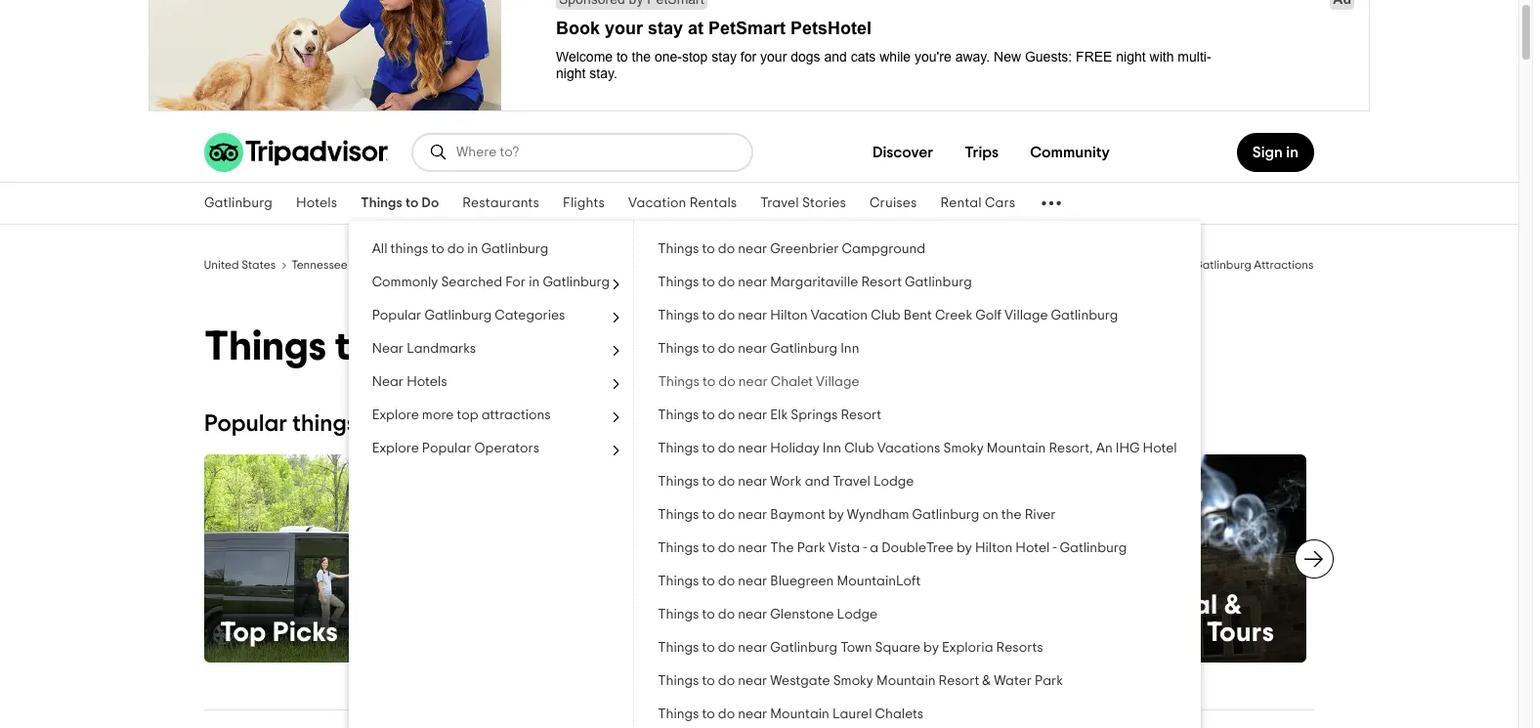 Task type: vqa. For each thing, say whether or not it's contained in the screenshot.
list box containing $  U.S. Dollars
no



Task type: describe. For each thing, give the bounding box(es) containing it.
work
[[771, 475, 802, 489]]

things for things to do near bluegreen mountainloft link
[[658, 575, 700, 588]]

to for things to do near holiday inn club vacations smoky mountain resort, an ihg hotel link
[[703, 442, 716, 455]]

rental cars link
[[929, 183, 1027, 224]]

near hotels
[[373, 375, 448, 389]]

things to do near bluegreen mountainloft link
[[635, 565, 1201, 598]]

1 vertical spatial travel
[[833, 475, 871, 489]]

do for things to do near baymont by wyndham gatlinburg on the river
[[719, 508, 736, 522]]

explore popular operators button
[[349, 432, 634, 465]]

things for things to do near elk springs resort link
[[658, 409, 700, 422]]

near for things to do near mountain laurel chalets
[[739, 708, 768, 721]]

wyndham
[[848, 508, 910, 522]]

tours inside walking tours
[[891, 619, 959, 647]]

all
[[373, 242, 388, 256]]

tennessee (tn)
[[292, 259, 372, 271]]

top
[[457, 409, 479, 422]]

0 horizontal spatial -
[[864, 541, 868, 555]]

tn
[[1170, 259, 1186, 271]]

do for things to do near gatlinburg inn
[[719, 342, 736, 356]]

a
[[871, 541, 879, 555]]

near for things to do near margaritaville resort gatlinburg
[[739, 276, 768, 289]]

things to do near gatlinburg inn link
[[635, 332, 1201, 366]]

near for things to do near westgate smoky mountain resort & water park
[[739, 674, 768, 688]]

community
[[1030, 145, 1110, 160]]

things to do near the park vista - a doubletree by hilton hotel - gatlinburg
[[658, 541, 1128, 555]]

tennessee (tn) link
[[292, 256, 372, 272]]

park inside things to do near the park vista - a doubletree by hilton hotel - gatlinburg link
[[798, 541, 826, 555]]

do for things to do near mountain laurel chalets
[[719, 708, 736, 721]]

(tn)
[[351, 259, 372, 271]]

by inside things to do near the park vista - a doubletree by hilton hotel - gatlinburg link
[[957, 541, 973, 555]]

things to do near hilton vacation club bent creek golf village gatlinburg
[[658, 309, 1119, 323]]

in inside "sign in" link
[[1286, 145, 1299, 160]]

ihg
[[1116, 442, 1141, 455]]

near for things to do near chalet village
[[739, 375, 768, 389]]

things for things to do near glenstone lodge link
[[658, 608, 700, 622]]

categories
[[495, 309, 566, 323]]

near for near hotels
[[373, 375, 404, 389]]

to for things to do near the park vista - a doubletree by hilton hotel - gatlinburg link
[[703, 541, 716, 555]]

1 vertical spatial village
[[816, 375, 860, 389]]

0 vertical spatial resort
[[862, 276, 902, 289]]

lodge inside "things to do near work and travel lodge" link
[[874, 475, 915, 489]]

things to do in gatlinburg, tn - gatlinburg attractions
[[1026, 259, 1314, 271]]

things to do near elk springs resort link
[[635, 399, 1201, 432]]

hotels inside button
[[407, 375, 448, 389]]

things to do near baymont by wyndham gatlinburg on the river link
[[635, 498, 1201, 532]]

and
[[805, 475, 830, 489]]

sign in
[[1253, 145, 1299, 160]]

top picks
[[220, 619, 338, 647]]

gatlinburg up chalet
[[771, 342, 838, 356]]

to inside things to do link
[[406, 196, 419, 210]]

things to do near chalet village
[[658, 375, 860, 389]]

bluegreen
[[771, 575, 835, 588]]

near landmarks button
[[349, 332, 634, 366]]

to for things to do near margaritaville resort gatlinburg link
[[703, 276, 716, 289]]

things to do near westgate smoky mountain resort & water park
[[658, 674, 1064, 688]]

tours inside 'cultural & theme tours'
[[1207, 619, 1275, 647]]

discover button
[[857, 133, 949, 172]]

things to do near gatlinburg inn
[[658, 342, 860, 356]]

doubletree
[[882, 541, 954, 555]]

do for things to do near hilton vacation club bent creek golf village gatlinburg
[[719, 309, 736, 323]]

search image
[[429, 143, 449, 162]]

tennessee
[[292, 259, 348, 271]]

in inside all things to do in gatlinburg link
[[468, 242, 479, 256]]

near for things to do near bluegreen mountainloft
[[739, 575, 768, 588]]

things to do near margaritaville resort gatlinburg
[[658, 276, 973, 289]]

on
[[983, 508, 999, 522]]

do for things to do near westgate smoky mountain resort & water park
[[719, 674, 736, 688]]

near for things to do near the park vista - a doubletree by hilton hotel - gatlinburg
[[739, 541, 768, 555]]

margaritaville
[[771, 276, 859, 289]]

things to do near greenbrier campground
[[658, 242, 926, 256]]

holiday
[[771, 442, 820, 455]]

1 theme from the left
[[667, 619, 753, 647]]

1 vertical spatial mountain
[[877, 674, 936, 688]]

greenbrier
[[771, 242, 839, 256]]

1 horizontal spatial hotel
[[1143, 442, 1178, 455]]

explore popular operators
[[373, 442, 540, 455]]

rentals
[[690, 196, 737, 210]]

gatlinburg up doubletree
[[913, 508, 980, 522]]

things to do link
[[349, 183, 451, 224]]

states
[[242, 259, 276, 271]]

in inside commonly searched for in gatlinburg button
[[529, 276, 540, 289]]

restaurants
[[463, 196, 539, 210]]

exploria
[[943, 641, 994, 655]]

chalet
[[771, 375, 813, 389]]

by inside things to do near gatlinburg town square by exploria resorts link
[[924, 641, 940, 655]]

landmarks
[[407, 342, 477, 356]]

things to do near holiday inn club vacations smoky mountain resort, an ihg hotel
[[658, 442, 1178, 455]]

attractions
[[482, 409, 551, 422]]

things for things to do near baymont by wyndham gatlinburg on the river link
[[658, 508, 700, 522]]

things for things to do near the park vista - a doubletree by hilton hotel - gatlinburg link
[[658, 541, 700, 555]]

gatlinburg down gatlinburg,
[[1052, 309, 1119, 323]]

near for things to do near elk springs resort
[[739, 409, 768, 422]]

things to do near westgate smoky mountain resort & water park link
[[635, 665, 1201, 698]]

things for things to do near gatlinburg inn link
[[658, 342, 700, 356]]

golf
[[976, 309, 1002, 323]]

bent
[[904, 309, 933, 323]]

do for things to do near elk springs resort
[[719, 409, 736, 422]]

gatlinburg up creek
[[905, 276, 973, 289]]

near for near landmarks
[[373, 342, 404, 356]]

cultural & theme tours
[[1114, 592, 1275, 647]]

1 horizontal spatial vacation
[[811, 309, 868, 323]]

popular things to do
[[204, 412, 418, 436]]

discover
[[873, 145, 933, 160]]

things to do near hilton vacation club bent creek golf village gatlinburg link
[[635, 299, 1201, 332]]

baymont
[[771, 508, 826, 522]]

0 vertical spatial hilton
[[771, 309, 808, 323]]

things to do near work and travel lodge link
[[635, 465, 1201, 498]]

the
[[1002, 508, 1022, 522]]

flights
[[563, 196, 605, 210]]

mountainloft
[[838, 575, 921, 588]]

to for things to do near greenbrier campground 'link'
[[703, 242, 716, 256]]

all things to do in gatlinburg
[[373, 242, 549, 256]]

travel stories link
[[749, 183, 858, 224]]

club for bent
[[871, 309, 901, 323]]

to for things to do near chalet village link
[[703, 375, 716, 389]]

things to do near greenbrier campground link
[[635, 233, 1201, 266]]

lodge inside things to do near glenstone lodge link
[[838, 608, 878, 622]]

popular for popular things to do
[[204, 412, 287, 436]]

explore for explore popular operators
[[373, 442, 420, 455]]

springs
[[791, 409, 838, 422]]

walking
[[891, 592, 994, 619]]

popular for popular gatlinburg categories
[[373, 309, 422, 323]]

do up the near hotels
[[382, 326, 433, 367]]

gatlinburg up united states link
[[204, 196, 273, 210]]

0 vertical spatial vacation
[[628, 196, 686, 210]]



Task type: locate. For each thing, give the bounding box(es) containing it.
village right 'golf'
[[1005, 309, 1049, 323]]

things to do in gatlinburg down "popular gatlinburg categories" at left
[[204, 326, 681, 367]]

trips
[[965, 145, 999, 160]]

inn up and
[[823, 442, 842, 455]]

resort,
[[1050, 442, 1094, 455]]

1 vertical spatial by
[[957, 541, 973, 555]]

things for things to do near hilton vacation club bent creek golf village gatlinburg link
[[658, 309, 700, 323]]

to inside things to do near greenbrier campground 'link'
[[703, 242, 716, 256]]

gatlinburg down vacation rentals link
[[632, 259, 690, 271]]

town
[[841, 641, 873, 655]]

things inside 'link'
[[658, 242, 700, 256]]

15 near from the top
[[739, 708, 768, 721]]

club for vacations
[[845, 442, 875, 455]]

in left gatlinburg,
[[1095, 259, 1105, 271]]

things to do near bluegreen mountainloft
[[658, 575, 921, 588]]

- right tn
[[1189, 259, 1192, 271]]

mountain down westgate
[[771, 708, 830, 721]]

gatlinburg right tn
[[1195, 259, 1252, 271]]

previous image
[[193, 547, 216, 571]]

things to do in gatlinburg
[[551, 259, 690, 271], [204, 326, 681, 367]]

to inside things to do near elk springs resort link
[[703, 409, 716, 422]]

things to do near chalet village link
[[635, 366, 1201, 399]]

to inside things to do near the park vista - a doubletree by hilton hotel - gatlinburg link
[[703, 541, 716, 555]]

to inside things to do near baymont by wyndham gatlinburg on the river link
[[703, 508, 716, 522]]

popular inside the 'popular gatlinburg categories' button
[[373, 309, 422, 323]]

things to do near glenstone lodge link
[[635, 598, 1201, 631]]

for
[[506, 276, 526, 289]]

0 horizontal spatial &
[[983, 674, 992, 688]]

1 horizontal spatial hotels
[[407, 375, 448, 389]]

near for things to do near work and travel lodge
[[739, 475, 768, 489]]

things for things to do near gatlinburg town square by exploria resorts link
[[658, 641, 700, 655]]

1 vertical spatial park
[[1036, 674, 1064, 688]]

to inside things to do near chalet village link
[[703, 375, 716, 389]]

1 horizontal spatial by
[[924, 641, 940, 655]]

0 vertical spatial hotel
[[1143, 442, 1178, 455]]

near up the near hotels
[[373, 342, 404, 356]]

club left vacations
[[845, 442, 875, 455]]

by right square
[[924, 641, 940, 655]]

None search field
[[413, 135, 752, 170]]

1 vertical spatial near
[[373, 375, 404, 389]]

1 vertical spatial lodge
[[838, 608, 878, 622]]

creek
[[936, 309, 973, 323]]

village up "springs"
[[816, 375, 860, 389]]

to for things to do near gatlinburg town square by exploria resorts link
[[703, 641, 716, 655]]

things for things to do near mountain laurel chalets link
[[658, 708, 700, 721]]

0 vertical spatial by
[[829, 508, 845, 522]]

to inside things to do near bluegreen mountainloft link
[[703, 575, 716, 588]]

0 horizontal spatial mountain
[[771, 708, 830, 721]]

do for things to do near greenbrier campground
[[719, 242, 736, 256]]

- left a
[[864, 541, 868, 555]]

elk
[[771, 409, 788, 422]]

gatlinburg up for
[[482, 242, 549, 256]]

2 tours from the left
[[1207, 619, 1275, 647]]

near inside near hotels button
[[373, 375, 404, 389]]

park inside things to do near westgate smoky mountain resort & water park link
[[1036, 674, 1064, 688]]

1 vertical spatial smoky
[[834, 674, 874, 688]]

near inside 'near landmarks' button
[[373, 342, 404, 356]]

top picks link
[[204, 454, 412, 662]]

to inside things to do near gatlinburg inn link
[[703, 342, 716, 356]]

to inside things to do near glenstone lodge link
[[703, 608, 716, 622]]

travel up things to do near baymont by wyndham gatlinburg on the river
[[833, 475, 871, 489]]

0 vertical spatial things to do in gatlinburg
[[551, 259, 690, 271]]

1 vertical spatial vacation
[[811, 309, 868, 323]]

near inside 'link'
[[739, 242, 768, 256]]

near down near landmarks
[[373, 375, 404, 389]]

1 vertical spatial explore
[[373, 442, 420, 455]]

all things to do in gatlinburg link
[[349, 233, 634, 266]]

hilton down the on
[[976, 541, 1013, 555]]

theme inside 'cultural & theme tours'
[[1114, 619, 1200, 647]]

& left water
[[983, 674, 992, 688]]

near left greenbrier
[[739, 242, 768, 256]]

0 vertical spatial things
[[391, 242, 429, 256]]

to for things to do near mountain laurel chalets link
[[703, 708, 716, 721]]

2 horizontal spatial by
[[957, 541, 973, 555]]

to inside things to do near mountain laurel chalets link
[[703, 708, 716, 721]]

travel left stories
[[761, 196, 799, 210]]

to for things to do near westgate smoky mountain resort & water park link
[[703, 674, 716, 688]]

things for things to do near margaritaville resort gatlinburg link
[[658, 276, 700, 289]]

inn
[[841, 342, 860, 356], [823, 442, 842, 455]]

attractions
[[1255, 259, 1314, 271]]

gatlinburg down 'searched'
[[425, 309, 492, 323]]

2 vertical spatial popular
[[423, 442, 472, 455]]

1 vertical spatial things
[[292, 412, 357, 436]]

explore for explore more top attractions
[[373, 409, 420, 422]]

2 vertical spatial resort
[[939, 674, 980, 688]]

1 near from the top
[[739, 242, 768, 256]]

things for all
[[391, 242, 429, 256]]

rental cars
[[941, 196, 1016, 210]]

do
[[448, 242, 465, 256], [719, 242, 736, 256], [719, 276, 736, 289], [719, 309, 736, 323], [719, 342, 736, 356], [719, 375, 736, 389], [719, 409, 736, 422], [389, 412, 418, 436], [719, 442, 736, 455], [719, 475, 736, 489], [719, 508, 736, 522], [719, 541, 736, 555], [719, 575, 736, 588], [719, 608, 736, 622], [719, 641, 736, 655], [719, 674, 736, 688], [719, 708, 736, 721]]

0 vertical spatial popular
[[373, 309, 422, 323]]

0 horizontal spatial travel
[[761, 196, 799, 210]]

1 vertical spatial hotels
[[407, 375, 448, 389]]

2 explore from the top
[[373, 442, 420, 455]]

things for "things to do near work and travel lodge" link
[[658, 475, 700, 489]]

club
[[871, 309, 901, 323], [845, 442, 875, 455]]

gatlinburg,
[[1107, 259, 1168, 271]]

vacation down things to do near margaritaville resort gatlinburg
[[811, 309, 868, 323]]

to inside things to do near holiday inn club vacations smoky mountain resort, an ihg hotel link
[[703, 442, 716, 455]]

vacation left rentals
[[628, 196, 686, 210]]

united states
[[204, 259, 276, 271]]

cultural & theme tours link
[[1099, 454, 1307, 662]]

do for things to do near the park vista - a doubletree by hilton hotel - gatlinburg
[[719, 541, 736, 555]]

hotels link
[[284, 183, 349, 224]]

mountain
[[987, 442, 1047, 455], [877, 674, 936, 688], [771, 708, 830, 721]]

0 horizontal spatial hotel
[[1016, 541, 1050, 555]]

do for things to do near glenstone lodge
[[719, 608, 736, 622]]

glenstone
[[771, 608, 835, 622]]

13 near from the top
[[739, 641, 768, 655]]

things for things to do near holiday inn club vacations smoky mountain resort, an ihg hotel link
[[658, 442, 700, 455]]

westgate
[[771, 674, 831, 688]]

vacation
[[628, 196, 686, 210], [811, 309, 868, 323]]

0 vertical spatial inn
[[841, 342, 860, 356]]

1 vertical spatial popular
[[204, 412, 287, 436]]

do for things to do near bluegreen mountainloft
[[719, 575, 736, 588]]

things to do near work and travel lodge
[[658, 475, 915, 489]]

0 horizontal spatial by
[[829, 508, 845, 522]]

stories
[[802, 196, 846, 210]]

mountain left 'resort,'
[[987, 442, 1047, 455]]

restaurants link
[[451, 183, 551, 224]]

near left elk
[[739, 409, 768, 422]]

things to do near mountain laurel chalets link
[[635, 698, 1201, 728]]

to inside "things to do near work and travel lodge" link
[[703, 475, 716, 489]]

hotels down near landmarks
[[407, 375, 448, 389]]

to for things to do near gatlinburg inn link
[[703, 342, 716, 356]]

inn for gatlinburg
[[841, 342, 860, 356]]

walking tours link
[[875, 454, 1083, 662]]

travel stories
[[761, 196, 846, 210]]

do for things to do near chalet village
[[719, 375, 736, 389]]

in up 'searched'
[[468, 242, 479, 256]]

community button
[[1015, 133, 1126, 172]]

0 vertical spatial hotels
[[296, 196, 337, 210]]

cruises
[[870, 196, 917, 210]]

top
[[220, 619, 267, 647]]

advertisement region
[[0, 0, 1519, 115]]

commonly searched for in gatlinburg button
[[349, 266, 634, 299]]

in down "popular gatlinburg categories" at left
[[441, 326, 474, 367]]

0 vertical spatial club
[[871, 309, 901, 323]]

0 horizontal spatial park
[[798, 541, 826, 555]]

near hotels button
[[349, 366, 634, 399]]

0 vertical spatial &
[[1224, 592, 1242, 619]]

near for things to do near gatlinburg town square by exploria resorts
[[739, 641, 768, 655]]

1 horizontal spatial smoky
[[944, 442, 984, 455]]

near up things to do near gatlinburg inn
[[739, 309, 768, 323]]

things
[[361, 196, 403, 210], [658, 242, 700, 256], [551, 259, 586, 271], [1026, 259, 1062, 271], [658, 276, 700, 289], [658, 309, 700, 323], [204, 326, 326, 367], [658, 342, 700, 356], [658, 375, 700, 389], [658, 409, 700, 422], [658, 442, 700, 455], [658, 475, 700, 489], [658, 508, 700, 522], [658, 541, 700, 555], [658, 575, 700, 588], [658, 608, 700, 622], [658, 641, 700, 655], [658, 674, 700, 688], [658, 708, 700, 721]]

in right for
[[529, 276, 540, 289]]

river
[[1025, 508, 1057, 522]]

park right water
[[1036, 674, 1064, 688]]

by inside things to do near baymont by wyndham gatlinburg on the river link
[[829, 508, 845, 522]]

do inside 'link'
[[719, 242, 736, 256]]

do for things to do near work and travel lodge
[[719, 475, 736, 489]]

6 near from the top
[[739, 409, 768, 422]]

united
[[204, 259, 239, 271]]

1 horizontal spatial theme
[[1114, 619, 1200, 647]]

near landmarks
[[373, 342, 477, 356]]

in
[[1286, 145, 1299, 160], [468, 242, 479, 256], [620, 259, 629, 271], [1095, 259, 1105, 271], [529, 276, 540, 289], [441, 326, 474, 367]]

&
[[1224, 592, 1242, 619], [983, 674, 992, 688]]

smoky right vacations
[[944, 442, 984, 455]]

mountain up things to do near mountain laurel chalets link
[[877, 674, 936, 688]]

0 horizontal spatial vacation
[[628, 196, 686, 210]]

water
[[995, 674, 1032, 688]]

things to do near mountain laurel chalets
[[658, 708, 924, 721]]

1 horizontal spatial &
[[1224, 592, 1242, 619]]

1 horizontal spatial popular
[[373, 309, 422, 323]]

0 vertical spatial lodge
[[874, 475, 915, 489]]

to inside things to do near gatlinburg town square by exploria resorts link
[[703, 641, 716, 655]]

near for things to do near holiday inn club vacations smoky mountain resort, an ihg hotel
[[739, 442, 768, 455]]

0 horizontal spatial things
[[292, 412, 357, 436]]

0 horizontal spatial tours
[[891, 619, 959, 647]]

inn down things to do near hilton vacation club bent creek golf village gatlinburg
[[841, 342, 860, 356]]

to for things to do near glenstone lodge link
[[703, 608, 716, 622]]

4 near from the top
[[739, 342, 768, 356]]

inn for holiday
[[823, 442, 842, 455]]

near left westgate
[[739, 674, 768, 688]]

near down things to do near gatlinburg inn
[[739, 375, 768, 389]]

7 near from the top
[[739, 442, 768, 455]]

near for things to do near greenbrier campground
[[739, 242, 768, 256]]

do down search image
[[422, 196, 439, 210]]

1 horizontal spatial park
[[1036, 674, 1064, 688]]

club left "bent" at the top of page
[[871, 309, 901, 323]]

things to do near baymont by wyndham gatlinburg on the river
[[658, 508, 1057, 522]]

& right 'cultural'
[[1224, 592, 1242, 619]]

0 vertical spatial near
[[373, 342, 404, 356]]

vista
[[829, 541, 861, 555]]

by right doubletree
[[957, 541, 973, 555]]

resort right "springs"
[[841, 409, 882, 422]]

near for things to do near hilton vacation club bent creek golf village gatlinburg
[[739, 309, 768, 323]]

1 vertical spatial hotel
[[1016, 541, 1050, 555]]

hotel down river
[[1016, 541, 1050, 555]]

2 theme from the left
[[1114, 619, 1200, 647]]

3 near from the top
[[739, 309, 768, 323]]

2 vertical spatial mountain
[[771, 708, 830, 721]]

near for things to do near glenstone lodge
[[739, 608, 768, 622]]

near left the
[[739, 541, 768, 555]]

by up vista
[[829, 508, 845, 522]]

things to do near elk springs resort
[[658, 409, 882, 422]]

things for things to do near westgate smoky mountain resort & water park link
[[658, 674, 700, 688]]

village
[[1005, 309, 1049, 323], [816, 375, 860, 389]]

near for things to do near baymont by wyndham gatlinburg on the river
[[739, 508, 768, 522]]

0 horizontal spatial hilton
[[771, 309, 808, 323]]

rental
[[941, 196, 982, 210]]

things to do near holiday inn club vacations smoky mountain resort, an ihg hotel link
[[635, 432, 1201, 465]]

near down things to do near greenbrier campground
[[739, 276, 768, 289]]

to for things to do near bluegreen mountainloft link
[[703, 575, 716, 588]]

walking tours
[[891, 592, 994, 647]]

0 vertical spatial travel
[[761, 196, 799, 210]]

gatlinburg up 'cultural'
[[1060, 541, 1128, 555]]

more
[[423, 409, 454, 422]]

14 near from the top
[[739, 674, 768, 688]]

cruises link
[[858, 183, 929, 224]]

0 horizontal spatial village
[[816, 375, 860, 389]]

0 vertical spatial mountain
[[987, 442, 1047, 455]]

2 vertical spatial by
[[924, 641, 940, 655]]

2 near from the top
[[373, 375, 404, 389]]

near up things to do near chalet village
[[739, 342, 768, 356]]

0 vertical spatial explore
[[373, 409, 420, 422]]

1 horizontal spatial mountain
[[877, 674, 936, 688]]

2 horizontal spatial mountain
[[987, 442, 1047, 455]]

hotels down tripadvisor image
[[296, 196, 337, 210]]

1 explore from the top
[[373, 409, 420, 422]]

2 horizontal spatial -
[[1189, 259, 1192, 271]]

0 vertical spatial park
[[798, 541, 826, 555]]

theme parks
[[667, 619, 829, 647]]

in down vacation rentals
[[620, 259, 629, 271]]

vacations
[[878, 442, 941, 455]]

lodge up town
[[838, 608, 878, 622]]

in right sign
[[1286, 145, 1299, 160]]

1 horizontal spatial village
[[1005, 309, 1049, 323]]

near left work
[[739, 475, 768, 489]]

to for things to do near baymont by wyndham gatlinburg on the river link
[[703, 508, 716, 522]]

2 near from the top
[[739, 276, 768, 289]]

lodge down vacations
[[874, 475, 915, 489]]

flights link
[[551, 183, 617, 224]]

1 horizontal spatial things
[[391, 242, 429, 256]]

0 horizontal spatial smoky
[[834, 674, 874, 688]]

8 near from the top
[[739, 475, 768, 489]]

0 horizontal spatial hotels
[[296, 196, 337, 210]]

near down the theme parks
[[739, 708, 768, 721]]

1 near from the top
[[373, 342, 404, 356]]

tripadvisor image
[[204, 133, 388, 172]]

1 vertical spatial hilton
[[976, 541, 1013, 555]]

0 horizontal spatial popular
[[204, 412, 287, 436]]

things to do near glenstone lodge
[[658, 608, 878, 622]]

popular inside "explore popular operators" button
[[423, 442, 472, 455]]

1 horizontal spatial -
[[1053, 541, 1057, 555]]

to for "things to do near work and travel lodge" link
[[703, 475, 716, 489]]

near left baymont
[[739, 508, 768, 522]]

things
[[391, 242, 429, 256], [292, 412, 357, 436]]

sign
[[1253, 145, 1283, 160]]

1 vertical spatial inn
[[823, 442, 842, 455]]

parks
[[760, 619, 829, 647]]

an
[[1097, 442, 1113, 455]]

near down things to do near glenstone lodge
[[739, 641, 768, 655]]

travel inside 'link'
[[761, 196, 799, 210]]

5 near from the top
[[739, 375, 768, 389]]

by
[[829, 508, 845, 522], [957, 541, 973, 555], [924, 641, 940, 655]]

1 horizontal spatial travel
[[833, 475, 871, 489]]

things to do in gatlinburg down the flights
[[551, 259, 690, 271]]

things for things to do near greenbrier campground 'link'
[[658, 242, 700, 256]]

& inside 'cultural & theme tours'
[[1224, 592, 1242, 619]]

hotel
[[1143, 442, 1178, 455], [1016, 541, 1050, 555]]

to inside things to do near margaritaville resort gatlinburg link
[[703, 276, 716, 289]]

things for popular
[[292, 412, 357, 436]]

trips button
[[949, 133, 1015, 172]]

smoky up "laurel"
[[834, 674, 874, 688]]

1 vertical spatial resort
[[841, 409, 882, 422]]

1 vertical spatial things to do in gatlinburg
[[204, 326, 681, 367]]

vacation rentals link
[[617, 183, 749, 224]]

hilton down 'margaritaville' at the top right
[[771, 309, 808, 323]]

1 horizontal spatial hilton
[[976, 541, 1013, 555]]

campground
[[842, 242, 926, 256]]

gatlinburg down "categories"
[[482, 326, 681, 367]]

do left gatlinburg,
[[1078, 259, 1093, 271]]

next image
[[1303, 547, 1326, 571]]

do for things to do near margaritaville resort gatlinburg
[[719, 276, 736, 289]]

near
[[373, 342, 404, 356], [373, 375, 404, 389]]

hotels
[[296, 196, 337, 210], [407, 375, 448, 389]]

do for things to do near gatlinburg town square by exploria resorts
[[719, 641, 736, 655]]

things to do near gatlinburg town square by exploria resorts
[[658, 641, 1044, 655]]

1 tours from the left
[[891, 619, 959, 647]]

gatlinburg up "categories"
[[543, 276, 610, 289]]

gatlinburg down glenstone
[[771, 641, 838, 655]]

Search search field
[[456, 144, 736, 161]]

do inside things to do link
[[422, 196, 439, 210]]

to for things to do near elk springs resort link
[[703, 409, 716, 422]]

things to do near the park vista - a doubletree by hilton hotel - gatlinburg link
[[635, 532, 1201, 565]]

1 horizontal spatial tours
[[1207, 619, 1275, 647]]

to inside things to do near westgate smoky mountain resort & water park link
[[703, 674, 716, 688]]

0 vertical spatial village
[[1005, 309, 1049, 323]]

do for things to do near holiday inn club vacations smoky mountain resort, an ihg hotel
[[719, 442, 736, 455]]

11 near from the top
[[739, 575, 768, 588]]

1 vertical spatial club
[[845, 442, 875, 455]]

9 near from the top
[[739, 508, 768, 522]]

resort down exploria
[[939, 674, 980, 688]]

0 horizontal spatial theme
[[667, 619, 753, 647]]

hotel right ihg at the right bottom of page
[[1143, 442, 1178, 455]]

do down the flights
[[603, 259, 618, 271]]

to for things to do near hilton vacation club bent creek golf village gatlinburg link
[[703, 309, 716, 323]]

laurel
[[833, 708, 873, 721]]

things for things to do near chalet village link
[[658, 375, 700, 389]]

12 near from the top
[[739, 608, 768, 622]]

to inside all things to do in gatlinburg link
[[432, 242, 445, 256]]

0 vertical spatial smoky
[[944, 442, 984, 455]]

near down "things to do near bluegreen mountainloft"
[[739, 608, 768, 622]]

to inside things to do near hilton vacation club bent creek golf village gatlinburg link
[[703, 309, 716, 323]]

- down river
[[1053, 541, 1057, 555]]

lodge
[[874, 475, 915, 489], [838, 608, 878, 622]]

near up things to do near glenstone lodge
[[739, 575, 768, 588]]

10 near from the top
[[739, 541, 768, 555]]

explore
[[373, 409, 420, 422], [373, 442, 420, 455]]

park
[[798, 541, 826, 555], [1036, 674, 1064, 688]]

popular gatlinburg categories
[[373, 309, 566, 323]]

2 horizontal spatial popular
[[423, 442, 472, 455]]

resort down campground
[[862, 276, 902, 289]]

near for things to do near gatlinburg inn
[[739, 342, 768, 356]]

1 vertical spatial &
[[983, 674, 992, 688]]

near down things to do near elk springs resort
[[739, 442, 768, 455]]

park right the
[[798, 541, 826, 555]]



